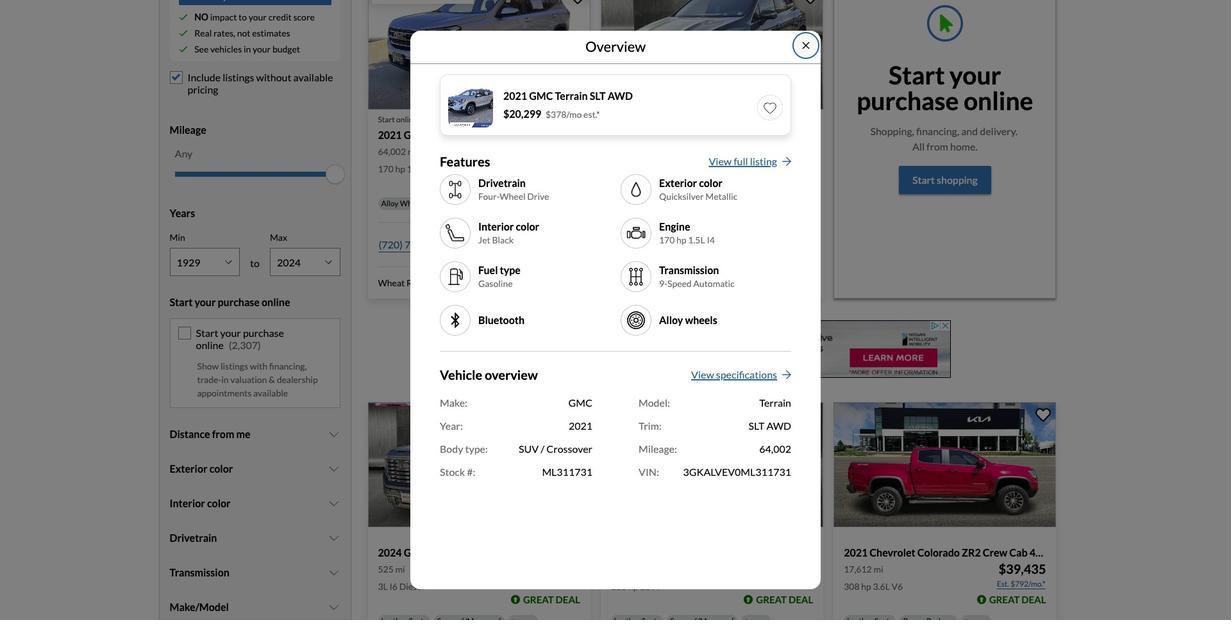 Task type: describe. For each thing, give the bounding box(es) containing it.
years button
[[170, 197, 340, 229]]

sunroof/moonroof
[[670, 199, 734, 208]]

close modal overview image
[[801, 41, 811, 51]]

1 horizontal spatial in
[[244, 44, 251, 55]]

min
[[170, 232, 185, 243]]

mileage:
[[639, 443, 677, 455]]

3gkalvev0ml311731
[[683, 466, 792, 478]]

start inside start online, finalize with the dealer 2021 gmc terrain slt awd
[[378, 115, 395, 124]]

mercedes-
[[637, 129, 686, 141]]

view specifications link
[[691, 367, 792, 388]]

(12
[[658, 278, 672, 289]]

shopping,
[[871, 125, 915, 137]]

2 away) from the left
[[685, 278, 708, 289]]

2024 gmc sierra 1500 denali crew cab 4wd
[[378, 547, 588, 559]]

6,501 mi
[[611, 146, 645, 157]]

4-
[[765, 547, 774, 559]]

2l
[[640, 582, 650, 593]]

check image for real rates, not estimates
[[179, 29, 188, 38]]

purchase inside dropdown button
[[218, 297, 260, 309]]

see vehicles in your budget
[[194, 44, 300, 55]]

#:
[[467, 466, 476, 478]]

transmission
[[659, 264, 719, 276]]

wheat ridge, co (11 mi away)
[[378, 278, 497, 289]]

type
[[500, 264, 521, 276]]

2 vertical spatial online
[[196, 340, 224, 352]]

slt inside start online, finalize with the dealer 2021 gmc terrain slt awd
[[464, 129, 481, 141]]

2024
[[378, 547, 402, 559]]

hp left 2l
[[629, 582, 638, 593]]

mi right (12
[[673, 278, 683, 289]]

jet
[[479, 235, 491, 246]]

all
[[913, 140, 925, 152]]

stock #:
[[440, 466, 476, 478]]

228 hp 2l i4
[[611, 582, 660, 593]]

vehicles
[[210, 44, 242, 55]]

580
[[755, 129, 773, 141]]

3707
[[426, 239, 450, 251]]

1 check image from the top
[[179, 13, 188, 22]]

2 co from the left
[[643, 278, 657, 289]]

2 horizontal spatial online
[[964, 86, 1034, 115]]

awd right 4matic
[[815, 129, 840, 141]]

view for features
[[709, 155, 732, 167]]

(970) 517-2598
[[612, 239, 683, 251]]

est. $476/mo.* button
[[764, 579, 813, 591]]

estimates
[[252, 28, 290, 39]]

170 inside engine 170 hp 1.5l i4
[[659, 235, 675, 246]]

and
[[962, 125, 978, 137]]

2 4wd from the left
[[1030, 547, 1054, 559]]

2021 for 2021
[[569, 420, 593, 432]]

s
[[757, 547, 763, 559]]

1 horizontal spatial suv
[[732, 129, 753, 141]]

mi right (11
[[463, 278, 472, 289]]

awd inside start online, finalize with the dealer 2021 gmc terrain slt awd
[[482, 129, 508, 141]]

228
[[611, 582, 627, 593]]

(720) 743-3707 button
[[378, 231, 451, 259]]

vehicle overview
[[440, 367, 538, 383]]

(970) 517-2598 button
[[611, 231, 684, 259]]

black
[[492, 235, 514, 246]]

2 vertical spatial start your purchase online
[[196, 327, 284, 352]]

3l
[[378, 582, 388, 593]]

est. $1,688/mo.* button
[[757, 160, 813, 173]]

dark iron blue metallic 2020 volkswagen golf gti 2.0t s 4-door fwd hatchback front-wheel drive 7-speed automatic image
[[601, 403, 824, 528]]

color for interior color
[[516, 220, 540, 233]]

model:
[[639, 397, 670, 409]]

wheat
[[378, 278, 405, 289]]

overview
[[586, 38, 646, 55]]

see
[[194, 44, 209, 55]]

engine image
[[626, 223, 647, 244]]

$476/mo.*
[[778, 580, 813, 590]]

interior
[[479, 220, 514, 233]]

from
[[927, 140, 949, 152]]

start online, finalize with the dealer 2021 gmc terrain slt awd
[[378, 115, 508, 141]]

mileage button
[[170, 114, 340, 146]]

est. for $39,435
[[997, 580, 1010, 590]]

$86,998 est. $1,688/mo.*
[[758, 144, 813, 171]]

v6
[[892, 582, 903, 593]]

64,002 for 64,002 mi 170 hp 1.5l i4
[[378, 146, 406, 157]]

full
[[734, 155, 748, 167]]

with inside 'show listings with financing, trade-in valuation & dealership appointments available'
[[250, 361, 267, 372]]

$1,688/mo.*
[[772, 162, 813, 171]]

4matic
[[775, 129, 813, 141]]

stock
[[440, 466, 465, 478]]

suv inside overview dialog
[[519, 443, 539, 455]]

chevrolet
[[870, 547, 916, 559]]

pricing
[[188, 84, 218, 96]]

transmission image
[[626, 267, 647, 287]]

2023
[[611, 129, 635, 141]]

arrow right image
[[783, 370, 792, 380]]

any
[[175, 147, 193, 159]]

financing, inside shopping, financing, and delivery. all from home.
[[917, 125, 960, 137]]

hp inside "64,002 mi 170 hp 1.5l i4"
[[395, 164, 405, 174]]

alloy wheels image
[[626, 310, 647, 331]]

automatic
[[694, 278, 735, 289]]

i4 inside engine 170 hp 1.5l i4
[[707, 235, 715, 246]]

6,501
[[611, 146, 634, 157]]

2021 for 2021 gmc terrain slt awd $20,299 $378/mo est.*
[[504, 90, 527, 102]]

2021 chevrolet colorado zr2 crew cab 4wd
[[844, 547, 1054, 559]]

(11
[[448, 278, 461, 289]]

body type:
[[440, 443, 488, 455]]

gmc inside 2021 gmc terrain slt awd $20,299 $378/mo est.*
[[529, 90, 553, 102]]

quicksilver
[[659, 191, 704, 202]]

mi for 525 mi 3l i6 diesel
[[395, 565, 405, 575]]

your inside dropdown button
[[195, 297, 216, 309]]

drivetrain
[[479, 177, 526, 189]]

2 vertical spatial terrain
[[760, 397, 792, 409]]

ml311731
[[542, 466, 593, 478]]

wheels
[[685, 314, 718, 326]]

online,
[[396, 115, 419, 124]]

specifications
[[716, 369, 777, 381]]

+
[[543, 199, 548, 208]]

suv / crossover
[[519, 443, 593, 455]]

start inside start shopping button
[[913, 174, 935, 186]]

your up estimates
[[249, 12, 267, 23]]

show
[[197, 361, 219, 372]]

1 co from the left
[[433, 278, 446, 289]]

2021 for 2021 chevrolet colorado zr2 crew cab 4wd
[[844, 547, 868, 559]]

$20,299 inside 2021 gmc terrain slt awd $20,299 $378/mo est.*
[[504, 108, 542, 120]]

1.5l inside engine 170 hp 1.5l i4
[[688, 235, 705, 246]]

diesel
[[399, 582, 424, 593]]

2598
[[659, 239, 683, 251]]

denali
[[485, 547, 515, 559]]

without
[[256, 71, 292, 83]]

start inside start your purchase online dropdown button
[[170, 297, 193, 309]]

alloy for alloy wheels
[[381, 199, 399, 208]]

1 horizontal spatial i4
[[652, 582, 660, 593]]



Task type: locate. For each thing, give the bounding box(es) containing it.
in down not
[[244, 44, 251, 55]]

&
[[269, 374, 275, 385]]

1 vertical spatial financing,
[[269, 361, 307, 372]]

financing, up from
[[917, 125, 960, 137]]

co left 9-
[[643, 278, 657, 289]]

0 horizontal spatial crew
[[517, 547, 541, 559]]

4wd left 2020 at bottom
[[564, 547, 588, 559]]

0 horizontal spatial suv
[[519, 443, 539, 455]]

hp right 308 at right bottom
[[862, 582, 872, 593]]

1 vertical spatial with
[[250, 361, 267, 372]]

1 vertical spatial start your purchase online
[[170, 297, 290, 309]]

fuel
[[479, 264, 498, 276]]

est. inside $39,435 est. $792/mo.*
[[997, 580, 1010, 590]]

2.0t
[[735, 547, 755, 559]]

$39,435
[[999, 562, 1046, 577]]

64,002 for 64,002
[[760, 443, 792, 455]]

listing
[[750, 155, 777, 167]]

available inside include listings without available pricing
[[293, 71, 333, 83]]

1 horizontal spatial crew
[[983, 547, 1008, 559]]

0 horizontal spatial terrain
[[430, 129, 463, 141]]

terrain inside 2021 gmc terrain slt awd $20,299 $378/mo est.*
[[555, 90, 588, 102]]

170 inside "64,002 mi 170 hp 1.5l i4"
[[378, 164, 394, 174]]

0 vertical spatial 64,002
[[378, 146, 406, 157]]

check image left no
[[179, 13, 188, 22]]

1 vertical spatial view
[[691, 369, 714, 381]]

(970)
[[612, 239, 636, 251]]

1 horizontal spatial alloy
[[659, 314, 683, 326]]

color up metallic
[[699, 177, 723, 189]]

1 vertical spatial terrain
[[430, 129, 463, 141]]

advertisement region
[[484, 320, 951, 378]]

hp inside engine 170 hp 1.5l i4
[[677, 235, 687, 246]]

1 vertical spatial suv
[[519, 443, 539, 455]]

1 vertical spatial available
[[253, 388, 288, 399]]

2021 gmc terrain slt awd image
[[448, 83, 493, 128]]

mi for 17,612 mi 308 hp 3.6l v6
[[874, 565, 884, 575]]

engine 170 hp 1.5l i4
[[659, 220, 715, 246]]

awd down arrow right image
[[767, 420, 792, 432]]

64,002 down online, at left
[[378, 146, 406, 157]]

2 horizontal spatial i4
[[707, 235, 715, 246]]

body
[[440, 443, 463, 455]]

view
[[709, 155, 732, 167], [691, 369, 714, 381]]

1.5l down engine
[[688, 235, 705, 246]]

2023 mercedes-benz eqs suv 580 4matic awd
[[611, 129, 840, 141]]

your
[[249, 12, 267, 23], [253, 44, 271, 55], [950, 60, 1002, 90], [195, 297, 216, 309], [220, 327, 241, 340]]

dealer
[[475, 115, 496, 124]]

slt awd
[[749, 420, 792, 432]]

1.5l up wheels
[[407, 164, 424, 174]]

17,612
[[844, 565, 872, 575]]

1 4wd from the left
[[564, 547, 588, 559]]

color up request
[[516, 220, 540, 233]]

check image for see vehicles in your budget
[[179, 45, 188, 54]]

fwd
[[800, 547, 824, 559]]

0 horizontal spatial 1.5l
[[407, 164, 424, 174]]

0 vertical spatial financing,
[[917, 125, 960, 137]]

co left (11
[[433, 278, 446, 289]]

0 horizontal spatial with
[[250, 361, 267, 372]]

0 vertical spatial start your purchase online
[[857, 60, 1034, 115]]

with up 'valuation'
[[250, 361, 267, 372]]

financing,
[[917, 125, 960, 137], [269, 361, 307, 372]]

color inside interior color jet black
[[516, 220, 540, 233]]

1 horizontal spatial with
[[446, 115, 461, 124]]

real
[[194, 28, 212, 39]]

1 horizontal spatial slt
[[590, 90, 606, 102]]

2 check image from the top
[[179, 29, 188, 38]]

to up real rates, not estimates
[[239, 12, 247, 23]]

0 horizontal spatial 64,002
[[378, 146, 406, 157]]

view full listing link
[[709, 154, 792, 174]]

exterior color image
[[626, 179, 647, 200]]

your up (2,307)
[[220, 327, 241, 340]]

0 vertical spatial 1.5l
[[407, 164, 424, 174]]

listings inside include listings without available pricing
[[223, 71, 254, 83]]

0 vertical spatial terrain
[[555, 90, 588, 102]]

mi right 525
[[395, 565, 405, 575]]

0 horizontal spatial to
[[239, 12, 247, 23]]

alloy wheels
[[381, 199, 426, 208]]

your up and
[[950, 60, 1002, 90]]

0 vertical spatial purchase
[[857, 86, 959, 115]]

$20,299 down $378/mo
[[533, 144, 580, 159]]

backup camera
[[480, 199, 533, 208]]

selenite grey metallic 2023 mercedes-benz eqs suv 580 4matic awd suv / crossover all-wheel drive automatic image
[[601, 0, 824, 110]]

1 away) from the left
[[474, 278, 497, 289]]

fuel type gasoline
[[479, 264, 521, 289]]

interior color image
[[445, 223, 466, 244]]

type:
[[465, 443, 488, 455]]

downpour metallic 2024 gmc sierra 1500 denali crew cab 4wd pickup truck four-wheel drive automatic image
[[368, 403, 591, 528]]

mileage
[[170, 123, 206, 136]]

suv left the 580
[[732, 129, 753, 141]]

0 vertical spatial slt
[[590, 90, 606, 102]]

not
[[237, 28, 250, 39]]

64,002
[[378, 146, 406, 157], [760, 443, 792, 455]]

1 vertical spatial $20,299
[[533, 144, 580, 159]]

1 vertical spatial in
[[221, 374, 229, 385]]

1 horizontal spatial to
[[250, 257, 260, 270]]

vin:
[[639, 466, 659, 478]]

0 horizontal spatial color
[[516, 220, 540, 233]]

wheel
[[500, 191, 526, 202]]

listings for show
[[221, 361, 248, 372]]

eqs
[[711, 129, 730, 141]]

1 horizontal spatial 170
[[659, 235, 675, 246]]

mi right 6,501
[[636, 146, 645, 157]]

i4 left features
[[426, 164, 434, 174]]

1.5l inside "64,002 mi 170 hp 1.5l i4"
[[407, 164, 424, 174]]

gmc inside start online, finalize with the dealer 2021 gmc terrain slt awd
[[404, 129, 428, 141]]

1 horizontal spatial bluetooth
[[479, 314, 525, 326]]

mi down online, at left
[[408, 146, 417, 157]]

start your purchase online button
[[170, 287, 340, 319]]

view full listing
[[709, 155, 777, 167]]

64,002 inside overview dialog
[[760, 443, 792, 455]]

in
[[244, 44, 251, 55], [221, 374, 229, 385]]

2 cab from the left
[[1010, 547, 1028, 559]]

mi for 64,002 mi 170 hp 1.5l i4
[[408, 146, 417, 157]]

0 vertical spatial view
[[709, 155, 732, 167]]

great deal
[[523, 176, 580, 188], [523, 595, 580, 606], [756, 595, 813, 606], [989, 595, 1046, 606]]

/
[[541, 443, 545, 455]]

0 vertical spatial i4
[[426, 164, 434, 174]]

170 down engine
[[659, 235, 675, 246]]

0 vertical spatial color
[[699, 177, 723, 189]]

away)
[[474, 278, 497, 289], [685, 278, 708, 289]]

with
[[446, 115, 461, 124], [250, 361, 267, 372]]

quicksilver metallic 2021 gmc terrain slt awd suv / crossover four-wheel drive 9-speed automatic image
[[368, 0, 591, 110]]

mi inside 17,612 mi 308 hp 3.6l v6
[[874, 565, 884, 575]]

bluetooth up the interior color icon
[[436, 199, 470, 208]]

2 horizontal spatial slt
[[749, 420, 765, 432]]

four-
[[479, 191, 500, 202]]

1 horizontal spatial online
[[262, 297, 290, 309]]

170 up alloy wheels
[[378, 164, 394, 174]]

64,002 down slt awd
[[760, 443, 792, 455]]

0 horizontal spatial i4
[[426, 164, 434, 174]]

0 horizontal spatial co
[[433, 278, 446, 289]]

check image
[[179, 13, 188, 22], [179, 29, 188, 38], [179, 45, 188, 54]]

awd up 2023 at the top of the page
[[608, 90, 633, 102]]

i4 right 2l
[[652, 582, 660, 593]]

$20,299 right the dealer
[[504, 108, 542, 120]]

mi for 6,501 mi
[[636, 146, 645, 157]]

0 horizontal spatial away)
[[474, 278, 497, 289]]

0 horizontal spatial 170
[[378, 164, 394, 174]]

available down the budget
[[293, 71, 333, 83]]

0 vertical spatial listings
[[223, 71, 254, 83]]

check image left real
[[179, 29, 188, 38]]

i4
[[426, 164, 434, 174], [707, 235, 715, 246], [652, 582, 660, 593]]

listings up 'valuation'
[[221, 361, 248, 372]]

start your purchase online up (2,307)
[[170, 297, 290, 309]]

crew right the zr2
[[983, 547, 1008, 559]]

2021 inside start online, finalize with the dealer 2021 gmc terrain slt awd
[[378, 129, 402, 141]]

2021 up 17,612
[[844, 547, 868, 559]]

impact
[[210, 12, 237, 23]]

cab up $39,435
[[1010, 547, 1028, 559]]

1 vertical spatial slt
[[464, 129, 481, 141]]

est. inside $86,998 est. $1,688/mo.*
[[758, 162, 770, 171]]

bluetooth down gasoline
[[479, 314, 525, 326]]

color for exterior color
[[699, 177, 723, 189]]

awd inside 2021 gmc terrain slt awd $20,299 $378/mo est.*
[[608, 90, 633, 102]]

in inside 'show listings with financing, trade-in valuation & dealership appointments available'
[[221, 374, 229, 385]]

benz
[[686, 129, 709, 141]]

slt down the
[[464, 129, 481, 141]]

start your purchase online up and
[[857, 60, 1034, 115]]

0 vertical spatial available
[[293, 71, 333, 83]]

financing, inside 'show listings with financing, trade-in valuation & dealership appointments available'
[[269, 361, 307, 372]]

start your purchase online down start your purchase online dropdown button
[[196, 327, 284, 352]]

bluetooth inside overview dialog
[[479, 314, 525, 326]]

1 vertical spatial check image
[[179, 29, 188, 38]]

overview dialog
[[411, 31, 821, 590]]

wheels
[[400, 199, 426, 208]]

terrain
[[555, 90, 588, 102], [430, 129, 463, 141], [760, 397, 792, 409]]

gmc up 'crossover'
[[569, 397, 593, 409]]

1 vertical spatial listings
[[221, 361, 248, 372]]

bluetooth
[[436, 199, 470, 208], [479, 314, 525, 326]]

$39,435 est. $792/mo.*
[[997, 562, 1046, 590]]

est.
[[758, 162, 770, 171], [764, 580, 776, 590], [997, 580, 1010, 590]]

exterior color quicksilver metallic
[[659, 177, 738, 202]]

1 horizontal spatial 4wd
[[1030, 547, 1054, 559]]

(720) 743-3707
[[379, 239, 450, 251]]

0 horizontal spatial cab
[[543, 547, 562, 559]]

1 vertical spatial bluetooth
[[479, 314, 525, 326]]

away) down fuel
[[474, 278, 497, 289]]

1 horizontal spatial co
[[643, 278, 657, 289]]

1 horizontal spatial available
[[293, 71, 333, 83]]

2 crew from the left
[[983, 547, 1008, 559]]

mi inside "64,002 mi 170 hp 1.5l i4"
[[408, 146, 417, 157]]

start shopping
[[913, 174, 978, 186]]

cab right denali
[[543, 547, 562, 559]]

est.*
[[584, 109, 600, 120]]

1 vertical spatial purchase
[[218, 297, 260, 309]]

est. inside button
[[764, 580, 776, 590]]

0 vertical spatial $20,299
[[504, 108, 542, 120]]

alloy for alloy wheels
[[659, 314, 683, 326]]

finalize
[[420, 115, 444, 124]]

online
[[964, 86, 1034, 115], [262, 297, 290, 309], [196, 340, 224, 352]]

terrain up slt awd
[[760, 397, 792, 409]]

purchase
[[857, 86, 959, 115], [218, 297, 260, 309], [243, 327, 284, 340]]

1 cab from the left
[[543, 547, 562, 559]]

2021 inside 2021 gmc terrain slt awd $20,299 $378/mo est.*
[[504, 90, 527, 102]]

terrain up $378/mo
[[555, 90, 588, 102]]

co
[[433, 278, 446, 289], [643, 278, 657, 289]]

view specifications
[[691, 369, 777, 381]]

1 vertical spatial 170
[[659, 235, 675, 246]]

slt up est.*
[[590, 90, 606, 102]]

2021 right "2021 gmc terrain slt awd" "image"
[[504, 90, 527, 102]]

17,612 mi 308 hp 3.6l v6
[[844, 565, 903, 593]]

leather seats
[[614, 199, 660, 208]]

start your purchase online inside dropdown button
[[170, 297, 290, 309]]

dealership
[[277, 374, 318, 385]]

gmc down online, at left
[[404, 129, 428, 141]]

743-
[[405, 239, 426, 251]]

features
[[440, 154, 490, 169]]

crew
[[517, 547, 541, 559], [983, 547, 1008, 559]]

0 horizontal spatial bluetooth
[[436, 199, 470, 208]]

check image left see
[[179, 45, 188, 54]]

0 vertical spatial to
[[239, 12, 247, 23]]

crew right denali
[[517, 547, 541, 559]]

0 vertical spatial check image
[[179, 13, 188, 22]]

drive
[[527, 191, 549, 202]]

listings down see vehicles in your budget
[[223, 71, 254, 83]]

0 vertical spatial with
[[446, 115, 461, 124]]

4wd
[[564, 547, 588, 559], [1030, 547, 1054, 559]]

with inside start online, finalize with the dealer 2021 gmc terrain slt awd
[[446, 115, 461, 124]]

1 horizontal spatial color
[[699, 177, 723, 189]]

overview
[[485, 367, 538, 383]]

gmc right 2024
[[404, 547, 428, 559]]

gasoline
[[479, 278, 513, 289]]

view for vehicle overview
[[691, 369, 714, 381]]

suv left /
[[519, 443, 539, 455]]

1 horizontal spatial cab
[[1010, 547, 1028, 559]]

in up "appointments"
[[221, 374, 229, 385]]

4wd up $39,435
[[1030, 547, 1054, 559]]

0 vertical spatial 170
[[378, 164, 394, 174]]

0 horizontal spatial available
[[253, 388, 288, 399]]

hp
[[395, 164, 405, 174], [677, 235, 687, 246], [629, 582, 638, 593], [862, 582, 872, 593]]

1 vertical spatial 1.5l
[[688, 235, 705, 246]]

1 horizontal spatial 64,002
[[760, 443, 792, 455]]

view left full
[[709, 155, 732, 167]]

with left the
[[446, 115, 461, 124]]

mi up the 3.6l
[[874, 565, 884, 575]]

1 crew from the left
[[517, 547, 541, 559]]

shopping, financing, and delivery. all from home.
[[871, 125, 1020, 152]]

3 check image from the top
[[179, 45, 188, 54]]

hp up alloy wheels
[[395, 164, 405, 174]]

1 vertical spatial i4
[[707, 235, 715, 246]]

$86,998
[[766, 144, 813, 159]]

golf
[[694, 547, 714, 559]]

0 horizontal spatial in
[[221, 374, 229, 385]]

1 vertical spatial online
[[262, 297, 290, 309]]

1 vertical spatial 64,002
[[760, 443, 792, 455]]

hp inside 17,612 mi 308 hp 3.6l v6
[[862, 582, 872, 593]]

color inside the exterior color quicksilver metallic
[[699, 177, 723, 189]]

1 horizontal spatial 1.5l
[[688, 235, 705, 246]]

listings for include
[[223, 71, 254, 83]]

arrow right image
[[783, 156, 792, 167]]

to up start your purchase online dropdown button
[[250, 257, 260, 270]]

1 horizontal spatial away)
[[685, 278, 708, 289]]

your down estimates
[[253, 44, 271, 55]]

517-
[[638, 239, 659, 251]]

golden, co (12 mi away)
[[611, 278, 708, 289]]

0 horizontal spatial 4wd
[[564, 547, 588, 559]]

listings inside 'show listings with financing, trade-in valuation & dealership appointments available'
[[221, 361, 248, 372]]

away) down transmission
[[685, 278, 708, 289]]

available down &
[[253, 388, 288, 399]]

more
[[549, 199, 567, 208]]

$792/mo.*
[[1011, 580, 1046, 590]]

0 vertical spatial in
[[244, 44, 251, 55]]

0 vertical spatial online
[[964, 86, 1034, 115]]

mi inside 525 mi 3l i6 diesel
[[395, 565, 405, 575]]

0 horizontal spatial online
[[196, 340, 224, 352]]

available inside 'show listings with financing, trade-in valuation & dealership appointments available'
[[253, 388, 288, 399]]

financing, up 'dealership'
[[269, 361, 307, 372]]

2 vertical spatial slt
[[749, 420, 765, 432]]

online inside dropdown button
[[262, 297, 290, 309]]

alloy wheels
[[659, 314, 718, 326]]

color
[[699, 177, 723, 189], [516, 220, 540, 233]]

1 vertical spatial to
[[250, 257, 260, 270]]

64,002 inside "64,002 mi 170 hp 1.5l i4"
[[378, 146, 406, 157]]

view left 'specifications'
[[691, 369, 714, 381]]

est. for $86,998
[[758, 162, 770, 171]]

2 vertical spatial check image
[[179, 45, 188, 54]]

gmc up $378/mo
[[529, 90, 553, 102]]

awd down the dealer
[[482, 129, 508, 141]]

1 horizontal spatial financing,
[[917, 125, 960, 137]]

0 vertical spatial bluetooth
[[436, 199, 470, 208]]

info
[[549, 239, 567, 251]]

i4 up transmission
[[707, 235, 715, 246]]

bluetooth image
[[445, 310, 466, 331]]

budget
[[273, 44, 300, 55]]

show listings with financing, trade-in valuation & dealership appointments available
[[197, 361, 318, 399]]

fuel type image
[[445, 267, 466, 287]]

2021 up 'crossover'
[[569, 420, 593, 432]]

speed
[[668, 278, 692, 289]]

2021 gmc terrain slt awd $20,299 $378/mo est.*
[[504, 90, 633, 120]]

cherry red tintcoat 2021 chevrolet colorado zr2 crew cab 4wd pickup truck four-wheel drive automatic image
[[834, 403, 1057, 528]]

0 horizontal spatial alloy
[[381, 199, 399, 208]]

0 vertical spatial suv
[[732, 129, 753, 141]]

1 horizontal spatial terrain
[[555, 90, 588, 102]]

your up show
[[195, 297, 216, 309]]

hp down engine
[[677, 235, 687, 246]]

interior color jet black
[[479, 220, 540, 246]]

0 horizontal spatial financing,
[[269, 361, 307, 372]]

slt up 3gkalvev0ml311731
[[749, 420, 765, 432]]

2 horizontal spatial terrain
[[760, 397, 792, 409]]

terrain down finalize
[[430, 129, 463, 141]]

max
[[270, 232, 287, 243]]

2 vertical spatial i4
[[652, 582, 660, 593]]

alloy inside overview dialog
[[659, 314, 683, 326]]

1 vertical spatial alloy
[[659, 314, 683, 326]]

include listings without available pricing
[[188, 71, 333, 96]]

i4 inside "64,002 mi 170 hp 1.5l i4"
[[426, 164, 434, 174]]

2 vertical spatial purchase
[[243, 327, 284, 340]]

0 horizontal spatial slt
[[464, 129, 481, 141]]

2021 down online, at left
[[378, 129, 402, 141]]

slt inside 2021 gmc terrain slt awd $20,299 $378/mo est.*
[[590, 90, 606, 102]]

terrain inside start online, finalize with the dealer 2021 gmc terrain slt awd
[[430, 129, 463, 141]]

drivetrain image
[[445, 179, 466, 200]]

1 vertical spatial color
[[516, 220, 540, 233]]

0 vertical spatial alloy
[[381, 199, 399, 208]]



Task type: vqa. For each thing, say whether or not it's contained in the screenshot.
Drivetrain:
no



